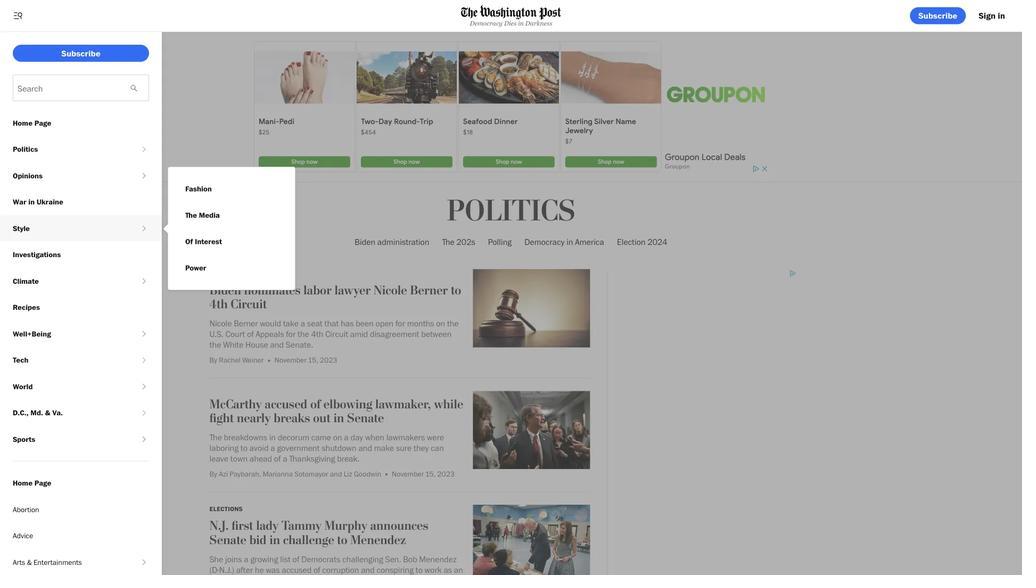 Task type: describe. For each thing, give the bounding box(es) containing it.
0 vertical spatial 2023
[[320, 355, 337, 365]]

investigations
[[13, 250, 61, 259]]

amid
[[350, 329, 368, 339]]

arts & entertainments link
[[0, 549, 139, 575]]

media
[[199, 211, 220, 220]]

would
[[260, 318, 281, 329]]

elbowing
[[324, 397, 373, 412]]

0 horizontal spatial for
[[286, 329, 296, 339]]

in inside n.j. first lady tammy murphy announces senate bid in challenge to menendez
[[270, 533, 280, 548]]

house
[[246, 339, 268, 350]]

after
[[236, 565, 253, 575]]

election 2024 link
[[617, 228, 668, 256]]

ukraine
[[37, 197, 63, 206]]

by for by rachel weiner
[[210, 355, 217, 365]]

and inside she joins a growing list of democrats challenging sen. bob menendez (d-n.j.) after he was accused of corruption and conspiring to work as an illegal agent of the egyptian government.
[[361, 565, 375, 575]]

d.c., md. & va. link
[[0, 400, 139, 426]]

0 vertical spatial advertisement region
[[253, 40, 770, 173]]

primary element
[[0, 0, 1023, 32]]

shutdown
[[322, 443, 357, 453]]

sure
[[396, 443, 412, 453]]

(d-
[[210, 565, 219, 575]]

elections
[[210, 505, 243, 513]]

of right list
[[293, 554, 299, 564]]

war
[[13, 197, 26, 206]]

0 vertical spatial november
[[275, 355, 307, 365]]

came
[[312, 432, 331, 442]]

1 horizontal spatial november 15, 2023
[[392, 469, 455, 478]]

murphy
[[325, 519, 367, 534]]

style
[[13, 224, 30, 233]]

government.
[[310, 575, 355, 575]]

berner inside biden nominates labor lawyer nicole berner to 4th circuit
[[410, 283, 448, 298]]

tagline, democracy dies in darkness element
[[461, 19, 561, 27]]

by rachel weiner
[[210, 355, 264, 365]]

weiner
[[242, 355, 264, 365]]

world link
[[0, 373, 139, 400]]

while
[[434, 397, 464, 412]]

nominates
[[244, 283, 301, 298]]

home page for 2nd home page link
[[13, 479, 51, 488]]

seat
[[307, 318, 323, 329]]

open
[[376, 318, 394, 329]]

goodwin
[[354, 469, 381, 478]]

senate.
[[286, 339, 313, 350]]

menendez inside n.j. first lady tammy murphy announces senate bid in challenge to menendez
[[351, 533, 406, 548]]

,
[[259, 469, 261, 478]]

lawmakers
[[387, 432, 425, 442]]

darkness
[[526, 19, 553, 27]]

agent
[[233, 575, 253, 575]]

sign in link
[[971, 7, 1014, 24]]

a right avoid
[[271, 443, 275, 453]]

senate inside n.j. first lady tammy murphy announces senate bid in challenge to menendez
[[210, 533, 247, 548]]

has
[[341, 318, 354, 329]]

sotomayor
[[295, 469, 328, 478]]

in inside the breakdowns in decorum came on a day when lawmakers were laboring to avoid a government shutdown and make sure they can leave town ahead of a thanksgiving break.
[[269, 432, 276, 442]]

appeals
[[256, 329, 284, 339]]

nicole berner would take a seat that has been open for months on the u.s. court of appeals for the 4th circuit amid disagreement between the white house and senate.
[[210, 318, 459, 350]]

4th inside "nicole berner would take a seat that has been open for months on the u.s. court of appeals for the 4th circuit amid disagreement between the white house and senate."
[[311, 329, 324, 339]]

the for the media
[[185, 211, 197, 220]]

elections link
[[210, 505, 243, 513]]

the 202s
[[442, 237, 476, 247]]

2 home page link from the top
[[0, 470, 162, 496]]

entertainments
[[34, 558, 82, 567]]

election
[[617, 237, 646, 247]]

senate inside mccarthy accused of elbowing lawmaker, while fight nearly breaks out in senate
[[347, 411, 384, 426]]

in inside "link"
[[518, 19, 524, 27]]

subscribe link inside primary element
[[910, 7, 967, 24]]

bob
[[403, 554, 417, 564]]

biden for biden nominates labor lawyer nicole berner to 4th circuit
[[210, 283, 241, 298]]

biden administration link
[[355, 228, 430, 256]]

bid
[[249, 533, 267, 548]]

style link
[[0, 215, 139, 242]]

paybarah
[[230, 469, 259, 478]]

decorum
[[278, 432, 310, 442]]

leave
[[210, 453, 229, 464]]

and inside the breakdowns in decorum came on a day when lawmakers were laboring to avoid a government shutdown and make sure they can leave town ahead of a thanksgiving break.
[[359, 443, 372, 453]]

in right the war
[[28, 197, 35, 206]]

as
[[444, 565, 452, 575]]

the washington post homepage. image
[[461, 5, 561, 20]]

advice link
[[0, 523, 162, 549]]

subscribe inside primary element
[[919, 10, 958, 21]]

1 horizontal spatial 2023
[[437, 469, 455, 478]]

a left day
[[344, 432, 349, 442]]

the for the 202s
[[442, 237, 455, 247]]

tech
[[13, 356, 28, 365]]

make
[[374, 443, 394, 453]]

n.j.)
[[219, 565, 234, 575]]

circuit inside "nicole berner would take a seat that has been open for months on the u.s. court of appeals for the 4th circuit amid disagreement between the white house and senate."
[[325, 329, 348, 339]]

out
[[313, 411, 331, 426]]

azi paybarah link
[[219, 469, 259, 478]]

was
[[266, 565, 280, 575]]

a up marianna
[[283, 453, 287, 464]]

the breakdowns in decorum came on a day when lawmakers were laboring to avoid a government shutdown and make sure they can leave town ahead of a thanksgiving break.
[[210, 432, 444, 464]]

he
[[255, 565, 264, 575]]

accused inside mccarthy accused of elbowing lawmaker, while fight nearly breaks out in senate
[[265, 397, 308, 412]]

the inside she joins a growing list of democrats challenging sen. bob menendez (d-n.j.) after he was accused of corruption and conspiring to work as an illegal agent of the egyptian government.
[[264, 575, 275, 575]]

tammy
[[282, 519, 322, 534]]

biden nominates labor lawyer nicole berner to 4th circuit
[[210, 283, 461, 312]]

that
[[325, 318, 339, 329]]

1 home page link from the top
[[0, 110, 162, 136]]

investigations link
[[0, 242, 162, 268]]

on inside the breakdowns in decorum came on a day when lawmakers were laboring to avoid a government shutdown and make sure they can leave town ahead of a thanksgiving break.
[[333, 432, 342, 442]]

home page for 1st home page link from the top
[[13, 118, 51, 127]]

the for the breakdowns in decorum came on a day when lawmakers were laboring to avoid a government shutdown and make sure they can leave town ahead of a thanksgiving break.
[[210, 432, 222, 442]]

day
[[351, 432, 363, 442]]

between
[[421, 329, 452, 339]]

azi
[[219, 469, 228, 478]]

biden nominates labor lawyer nicole berner to 4th circuit link
[[210, 283, 465, 314]]

and left liz
[[330, 469, 342, 478]]

a inside she joins a growing list of democrats challenging sen. bob menendez (d-n.j.) after he was accused of corruption and conspiring to work as an illegal agent of the egyptian government.
[[244, 554, 249, 564]]

first
[[232, 519, 253, 534]]

arts
[[13, 558, 25, 567]]

an
[[454, 565, 463, 575]]

0 horizontal spatial subscribe
[[61, 48, 100, 58]]

disagreement
[[370, 329, 419, 339]]

page for 1st home page link from the top
[[34, 118, 51, 127]]

democrats
[[301, 554, 341, 564]]

by for by azi paybarah , marianna sotomayor and liz goodwin
[[210, 469, 217, 478]]

nicole inside biden nominates labor lawyer nicole berner to 4th circuit
[[374, 283, 407, 298]]

break.
[[337, 453, 360, 464]]

menendez inside she joins a growing list of democrats challenging sen. bob menendez (d-n.j.) after he was accused of corruption and conspiring to work as an illegal agent of the egyptian government.
[[419, 554, 457, 564]]

sen.
[[385, 554, 401, 564]]

were
[[427, 432, 444, 442]]



Task type: locate. For each thing, give the bounding box(es) containing it.
1 vertical spatial page
[[34, 479, 51, 488]]

on up between
[[436, 318, 445, 329]]

the media link
[[177, 202, 228, 228]]

15, down can
[[426, 469, 436, 478]]

1 horizontal spatial subscribe link
[[910, 7, 967, 24]]

1 vertical spatial advertisement region
[[639, 270, 799, 403]]

circuit down that
[[325, 329, 348, 339]]

biden left administration
[[355, 237, 376, 247]]

0 horizontal spatial the
[[185, 211, 197, 220]]

1 vertical spatial 2023
[[437, 469, 455, 478]]

1 horizontal spatial the
[[210, 432, 222, 442]]

home for 2nd home page link
[[13, 479, 33, 488]]

n.j.
[[210, 519, 229, 534]]

on inside "nicole berner would take a seat that has been open for months on the u.s. court of appeals for the 4th circuit amid disagreement between the white house and senate."
[[436, 318, 445, 329]]

home page up abortion
[[13, 479, 51, 488]]

democracy
[[470, 19, 503, 27], [525, 237, 565, 247]]

town
[[230, 453, 248, 464]]

1 vertical spatial the
[[442, 237, 455, 247]]

lawmaker,
[[375, 397, 431, 412]]

joins
[[225, 554, 242, 564]]

months
[[407, 318, 434, 329]]

biden for biden administration
[[355, 237, 376, 247]]

breaks
[[274, 411, 310, 426]]

1 home page from the top
[[13, 118, 51, 127]]

& right arts on the bottom left of the page
[[27, 558, 32, 567]]

2 vertical spatial the
[[210, 432, 222, 442]]

1 vertical spatial subscribe
[[61, 48, 100, 58]]

politics
[[13, 145, 38, 154]]

berner
[[410, 283, 448, 298], [234, 318, 258, 329]]

senate up joins
[[210, 533, 247, 548]]

md.
[[31, 408, 43, 417]]

2023
[[320, 355, 337, 365], [437, 469, 455, 478]]

in right sign
[[998, 10, 1006, 21]]

to down bob
[[416, 565, 423, 575]]

0 vertical spatial home page link
[[0, 110, 162, 136]]

2 page from the top
[[34, 479, 51, 488]]

the down u.s.
[[210, 339, 221, 350]]

of up house
[[247, 329, 254, 339]]

1 vertical spatial &
[[27, 558, 32, 567]]

to up she joins a growing list of democrats challenging sen. bob menendez (d-n.j.) after he was accused of corruption and conspiring to work as an illegal agent of the egyptian government.
[[337, 533, 348, 548]]

to up between
[[451, 283, 461, 298]]

1 vertical spatial november 15, 2023
[[392, 469, 455, 478]]

1 vertical spatial home
[[13, 479, 33, 488]]

of inside "nicole berner would take a seat that has been open for months on the u.s. court of appeals for the 4th circuit amid disagreement between the white house and senate."
[[247, 329, 254, 339]]

4th up u.s.
[[210, 297, 228, 312]]

for up disagreement at the left bottom
[[396, 318, 405, 329]]

1 vertical spatial berner
[[234, 318, 258, 329]]

2 home page from the top
[[13, 479, 51, 488]]

1 horizontal spatial november
[[392, 469, 424, 478]]

opinions link
[[0, 162, 139, 189]]

to inside biden nominates labor lawyer nicole berner to 4th circuit
[[451, 283, 461, 298]]

0 vertical spatial page
[[34, 118, 51, 127]]

subscribe link
[[910, 7, 967, 24], [13, 45, 149, 62]]

democracy in america link
[[525, 228, 605, 256]]

None search field
[[13, 75, 123, 101]]

menendez up sen.
[[351, 533, 406, 548]]

1 vertical spatial home page link
[[0, 470, 162, 496]]

1 horizontal spatial on
[[436, 318, 445, 329]]

power link
[[177, 255, 215, 281]]

tech link
[[0, 347, 139, 373]]

home for 1st home page link from the top
[[13, 118, 33, 127]]

of inside the breakdowns in decorum came on a day when lawmakers were laboring to avoid a government shutdown and make sure they can leave town ahead of a thanksgiving break.
[[274, 453, 281, 464]]

15, down senate.
[[308, 355, 318, 365]]

november down senate.
[[275, 355, 307, 365]]

the inside dialog
[[185, 211, 197, 220]]

0 vertical spatial november 15, 2023
[[275, 355, 337, 365]]

by azi paybarah , marianna sotomayor and liz goodwin
[[210, 469, 381, 478]]

november 15, 2023 down they at left
[[392, 469, 455, 478]]

senate up day
[[347, 411, 384, 426]]

democracy for democracy dies in darkness
[[470, 19, 503, 27]]

challenging
[[342, 554, 383, 564]]

polling link
[[488, 228, 512, 256]]

2 home from the top
[[13, 479, 33, 488]]

in left decorum on the bottom left
[[269, 432, 276, 442]]

home page
[[13, 118, 51, 127], [13, 479, 51, 488]]

marianna sotomayor link
[[263, 469, 328, 478]]

0 horizontal spatial 2023
[[320, 355, 337, 365]]

she joins a growing list of democrats challenging sen. bob menendez (d-n.j.) after he was accused of corruption and conspiring to work as an illegal agent of the egyptian government.
[[210, 554, 463, 575]]

a
[[301, 318, 305, 329], [344, 432, 349, 442], [271, 443, 275, 453], [283, 453, 287, 464], [244, 554, 249, 564]]

1 horizontal spatial berner
[[410, 283, 448, 298]]

the media
[[185, 211, 220, 220]]

0 vertical spatial home
[[13, 118, 33, 127]]

1 horizontal spatial biden
[[355, 237, 376, 247]]

1 vertical spatial nicole
[[210, 318, 232, 329]]

egyptian
[[277, 575, 308, 575]]

and down appeals
[[270, 339, 284, 350]]

a inside "nicole berner would take a seat that has been open for months on the u.s. court of appeals for the 4th circuit amid disagreement between the white house and senate."
[[301, 318, 305, 329]]

0 horizontal spatial subscribe link
[[13, 45, 149, 62]]

0 vertical spatial by
[[210, 355, 217, 365]]

politics link
[[447, 193, 575, 229]]

1 vertical spatial accused
[[282, 565, 312, 575]]

biden down power link
[[210, 283, 241, 298]]

0 vertical spatial for
[[396, 318, 405, 329]]

1 vertical spatial circuit
[[325, 329, 348, 339]]

0 vertical spatial &
[[45, 408, 50, 417]]

polling
[[488, 237, 512, 247]]

1 vertical spatial 15,
[[426, 469, 436, 478]]

0 vertical spatial menendez
[[351, 533, 406, 548]]

fight
[[210, 411, 234, 426]]

1 vertical spatial subscribe link
[[13, 45, 149, 62]]

0 horizontal spatial berner
[[234, 318, 258, 329]]

0 vertical spatial subscribe link
[[910, 7, 967, 24]]

the down was
[[264, 575, 275, 575]]

berner up court
[[234, 318, 258, 329]]

1 by from the top
[[210, 355, 217, 365]]

d.c.,
[[13, 408, 29, 417]]

and down challenging
[[361, 565, 375, 575]]

0 vertical spatial accused
[[265, 397, 308, 412]]

1 horizontal spatial democracy
[[525, 237, 565, 247]]

the left media
[[185, 211, 197, 220]]

rachel
[[219, 355, 241, 365]]

in right out
[[334, 411, 344, 426]]

in right bid at the bottom left of page
[[270, 533, 280, 548]]

0 vertical spatial on
[[436, 318, 445, 329]]

1 vertical spatial senate
[[210, 533, 247, 548]]

rachel weiner link
[[219, 355, 264, 365]]

to inside the breakdowns in decorum came on a day when lawmakers were laboring to avoid a government shutdown and make sure they can leave town ahead of a thanksgiving break.
[[241, 443, 248, 453]]

circuit up would
[[231, 297, 267, 312]]

0 vertical spatial subscribe
[[919, 10, 958, 21]]

1 vertical spatial home page
[[13, 479, 51, 488]]

202s
[[457, 237, 476, 247]]

ahead
[[250, 453, 272, 464]]

menendez up the work
[[419, 554, 457, 564]]

to
[[451, 283, 461, 298], [241, 443, 248, 453], [337, 533, 348, 548], [416, 565, 423, 575]]

breakdowns
[[224, 432, 267, 442]]

of down democrats
[[314, 565, 320, 575]]

to down breakdowns
[[241, 443, 248, 453]]

of down he
[[255, 575, 262, 575]]

0 horizontal spatial november 15, 2023
[[275, 355, 337, 365]]

been
[[356, 318, 374, 329]]

search and browse sections image
[[13, 10, 23, 21]]

u.s.
[[210, 329, 224, 339]]

0 horizontal spatial november
[[275, 355, 307, 365]]

of inside mccarthy accused of elbowing lawmaker, while fight nearly breaks out in senate
[[310, 397, 321, 412]]

page up abortion
[[34, 479, 51, 488]]

1 horizontal spatial senate
[[347, 411, 384, 426]]

administration
[[378, 237, 430, 247]]

for down take
[[286, 329, 296, 339]]

0 vertical spatial the
[[185, 211, 197, 220]]

home page up "politics"
[[13, 118, 51, 127]]

0 vertical spatial home page
[[13, 118, 51, 127]]

2023 down can
[[437, 469, 455, 478]]

berner up months
[[410, 283, 448, 298]]

1 horizontal spatial &
[[45, 408, 50, 417]]

page up "politics"
[[34, 118, 51, 127]]

nicole inside "nicole berner would take a seat that has been open for months on the u.s. court of appeals for the 4th circuit amid disagreement between the white house and senate."
[[210, 318, 232, 329]]

berner inside "nicole berner would take a seat that has been open for months on the u.s. court of appeals for the 4th circuit amid disagreement between the white house and senate."
[[234, 318, 258, 329]]

mccarthy accused of elbowing lawmaker, while fight nearly breaks out in senate
[[210, 397, 464, 426]]

1 horizontal spatial subscribe
[[919, 10, 958, 21]]

abortion link
[[0, 496, 162, 523]]

the up between
[[447, 318, 459, 329]]

d.c., md. & va.
[[13, 408, 63, 417]]

circuit inside biden nominates labor lawyer nicole berner to 4th circuit
[[231, 297, 267, 312]]

power
[[185, 263, 206, 272]]

advertisement region
[[253, 40, 770, 173], [639, 270, 799, 403]]

0 vertical spatial 15,
[[308, 355, 318, 365]]

dialog containing fashion
[[162, 167, 296, 290]]

1 vertical spatial november
[[392, 469, 424, 478]]

november 15, 2023 down senate.
[[275, 355, 337, 365]]

va.
[[52, 408, 63, 417]]

on
[[436, 318, 445, 329], [333, 432, 342, 442]]

1 horizontal spatial circuit
[[325, 329, 348, 339]]

15,
[[308, 355, 318, 365], [426, 469, 436, 478]]

accused up 'egyptian'
[[282, 565, 312, 575]]

she
[[210, 554, 223, 564]]

0 horizontal spatial on
[[333, 432, 342, 442]]

to inside n.j. first lady tammy murphy announces senate bid in challenge to menendez
[[337, 533, 348, 548]]

1 horizontal spatial nicole
[[374, 283, 407, 298]]

1 vertical spatial 4th
[[311, 329, 324, 339]]

conspiring
[[377, 565, 414, 575]]

circuit
[[231, 297, 267, 312], [325, 329, 348, 339]]

take
[[283, 318, 299, 329]]

recipes link
[[0, 294, 162, 321]]

0 vertical spatial senate
[[347, 411, 384, 426]]

november down the sure
[[392, 469, 424, 478]]

nicole up u.s.
[[210, 318, 232, 329]]

1 horizontal spatial 15,
[[426, 469, 436, 478]]

0 horizontal spatial menendez
[[351, 533, 406, 548]]

0 horizontal spatial biden
[[210, 283, 241, 298]]

lawyer
[[335, 283, 371, 298]]

a left seat in the left of the page
[[301, 318, 305, 329]]

sports link
[[0, 426, 139, 452]]

0 horizontal spatial &
[[27, 558, 32, 567]]

0 horizontal spatial senate
[[210, 533, 247, 548]]

nearly
[[237, 411, 271, 426]]

the left 202s
[[442, 237, 455, 247]]

dialog
[[162, 167, 296, 290]]

0 horizontal spatial democracy
[[470, 19, 503, 27]]

fashion link
[[177, 176, 220, 202]]

0 horizontal spatial 4th
[[210, 297, 228, 312]]

the
[[447, 318, 459, 329], [298, 329, 309, 339], [210, 339, 221, 350], [264, 575, 275, 575]]

home up "politics"
[[13, 118, 33, 127]]

sports
[[13, 435, 35, 444]]

sign
[[979, 10, 996, 21]]

mccarthy
[[210, 397, 262, 412]]

they
[[414, 443, 429, 453]]

1 horizontal spatial for
[[396, 318, 405, 329]]

growing
[[251, 554, 278, 564]]

democracy left dies
[[470, 19, 503, 27]]

by left rachel
[[210, 355, 217, 365]]

0 vertical spatial berner
[[410, 283, 448, 298]]

politics
[[447, 193, 575, 229]]

the up laboring
[[210, 432, 222, 442]]

nicole up open
[[374, 283, 407, 298]]

of up marianna
[[274, 453, 281, 464]]

election 2024
[[617, 237, 668, 247]]

2023 down "nicole berner would take a seat that has been open for months on the u.s. court of appeals for the 4th circuit amid disagreement between the white house and senate."
[[320, 355, 337, 365]]

accused inside she joins a growing list of democrats challenging sen. bob menendez (d-n.j.) after he was accused of corruption and conspiring to work as an illegal agent of the egyptian government.
[[282, 565, 312, 575]]

democracy inside "link"
[[470, 19, 503, 27]]

n.j. first lady tammy murphy announces senate bid in challenge to menendez link
[[210, 519, 465, 550]]

0 vertical spatial democracy
[[470, 19, 503, 27]]

0 vertical spatial circuit
[[231, 297, 267, 312]]

marianna
[[263, 469, 293, 478]]

1 home from the top
[[13, 118, 33, 127]]

1 vertical spatial by
[[210, 469, 217, 478]]

page for 2nd home page link
[[34, 479, 51, 488]]

0 vertical spatial 4th
[[210, 297, 228, 312]]

2 by from the top
[[210, 469, 217, 478]]

0 vertical spatial biden
[[355, 237, 376, 247]]

in left america
[[567, 237, 573, 247]]

1 horizontal spatial menendez
[[419, 554, 457, 564]]

the inside the breakdowns in decorum came on a day when lawmakers were laboring to avoid a government shutdown and make sure they can leave town ahead of a thanksgiving break.
[[210, 432, 222, 442]]

and inside "nicole berner would take a seat that has been open for months on the u.s. court of appeals for the 4th circuit amid disagreement between the white house and senate."
[[270, 339, 284, 350]]

1 horizontal spatial 4th
[[311, 329, 324, 339]]

accused up decorum on the bottom left
[[265, 397, 308, 412]]

4th inside biden nominates labor lawyer nicole berner to 4th circuit
[[210, 297, 228, 312]]

in right dies
[[518, 19, 524, 27]]

home up abortion
[[13, 479, 33, 488]]

1 vertical spatial on
[[333, 432, 342, 442]]

1 vertical spatial for
[[286, 329, 296, 339]]

2024
[[648, 237, 668, 247]]

0 horizontal spatial nicole
[[210, 318, 232, 329]]

well+being
[[13, 329, 51, 338]]

on up shutdown
[[333, 432, 342, 442]]

and down day
[[359, 443, 372, 453]]

the up senate.
[[298, 329, 309, 339]]

1 page from the top
[[34, 118, 51, 127]]

avoid
[[250, 443, 269, 453]]

2 horizontal spatial the
[[442, 237, 455, 247]]

1 vertical spatial menendez
[[419, 554, 457, 564]]

democracy in america
[[525, 237, 605, 247]]

4th down seat in the left of the page
[[311, 329, 324, 339]]

of right the breaks
[[310, 397, 321, 412]]

0 horizontal spatial circuit
[[231, 297, 267, 312]]

0 horizontal spatial 15,
[[308, 355, 318, 365]]

well+being link
[[0, 321, 139, 347]]

for
[[396, 318, 405, 329], [286, 329, 296, 339]]

dies
[[504, 19, 517, 27]]

in inside mccarthy accused of elbowing lawmaker, while fight nearly breaks out in senate
[[334, 411, 344, 426]]

by left azi
[[210, 469, 217, 478]]

of
[[247, 329, 254, 339], [310, 397, 321, 412], [274, 453, 281, 464], [293, 554, 299, 564], [314, 565, 320, 575], [255, 575, 262, 575]]

1 vertical spatial biden
[[210, 283, 241, 298]]

a up after
[[244, 554, 249, 564]]

to inside she joins a growing list of democrats challenging sen. bob menendez (d-n.j.) after he was accused of corruption and conspiring to work as an illegal agent of the egyptian government.
[[416, 565, 423, 575]]

biden inside biden nominates labor lawyer nicole berner to 4th circuit
[[210, 283, 241, 298]]

advice
[[13, 531, 33, 540]]

1 vertical spatial democracy
[[525, 237, 565, 247]]

of interest link
[[177, 228, 231, 255]]

None search field
[[13, 75, 149, 101]]

0 vertical spatial nicole
[[374, 283, 407, 298]]

democracy for democracy in america
[[525, 237, 565, 247]]

democracy right the polling
[[525, 237, 565, 247]]

& left "va."
[[45, 408, 50, 417]]



Task type: vqa. For each thing, say whether or not it's contained in the screenshot.
the left read
no



